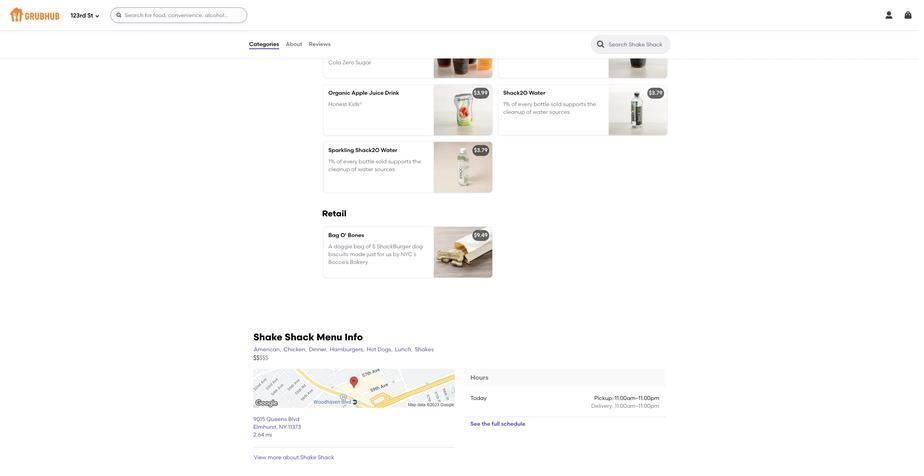 Task type: vqa. For each thing, say whether or not it's contained in the screenshot.
"this"
no



Task type: locate. For each thing, give the bounding box(es) containing it.
2 horizontal spatial the
[[587, 101, 596, 108]]

11:00am–11:00pm
[[615, 396, 659, 402], [615, 403, 659, 410]]

soda
[[353, 33, 367, 39]]

zero
[[342, 59, 354, 66]]

11373
[[288, 424, 301, 431]]

1 vertical spatial the
[[412, 158, 421, 165]]

1% down shack2o water
[[503, 101, 510, 108]]

1% for shack2o
[[503, 101, 510, 108]]

bag o' bones image
[[434, 227, 492, 278]]

0 vertical spatial bottle
[[534, 101, 549, 108]]

root
[[518, 33, 531, 39]]

1 vertical spatial supports
[[388, 158, 411, 165]]

0 vertical spatial 1% of every bottle sold supports the cleanup of water sources
[[503, 101, 596, 116]]

$3.79 for sparkling shack2o water
[[474, 147, 488, 154]]

Search Shake Shack search field
[[608, 41, 668, 48]]

water down shack2o water
[[533, 109, 548, 116]]

coke, up sprite,
[[357, 44, 372, 50]]

1% for sparkling
[[328, 158, 335, 165]]

water
[[533, 109, 548, 116], [358, 166, 373, 173]]

of
[[512, 101, 517, 108], [526, 109, 531, 116], [337, 158, 342, 165], [351, 166, 357, 173], [366, 243, 371, 250]]

0 horizontal spatial 1%
[[328, 158, 335, 165]]

0 vertical spatial supports
[[563, 101, 586, 108]]

american, button
[[253, 346, 282, 354]]

0 vertical spatial 11:00am–11:00pm
[[615, 396, 659, 402]]

retail down "drinks"
[[249, 20, 264, 27]]

bag o' bones
[[328, 232, 364, 239]]

sparkling shack2o water image
[[434, 142, 492, 193]]

0 vertical spatial water
[[529, 90, 545, 97]]

every down shack2o water
[[518, 101, 532, 108]]

hot dogs, button
[[366, 346, 393, 354]]

2 vertical spatial the
[[482, 421, 490, 428]]

1 vertical spatial water
[[381, 147, 397, 154]]

mi
[[265, 432, 272, 439]]

hamburgers,
[[330, 347, 364, 353]]

1 11:00am–11:00pm from the top
[[615, 396, 659, 402]]

of inside a doggie bag of 5 shackburger dog biscuits made just for us by nyc's bocce's bakery
[[366, 243, 371, 250]]

bocce's
[[328, 259, 349, 266]]

info
[[345, 332, 363, 343]]

sources for shack2o
[[374, 166, 395, 173]]

with
[[520, 44, 531, 50]]

draft root beer
[[503, 33, 545, 39]]

0 horizontal spatial bottle
[[359, 158, 374, 165]]

1 vertical spatial $3.79
[[474, 147, 488, 154]]

made with real louisiana cane sugar
[[503, 44, 600, 50]]

1 horizontal spatial cleanup
[[503, 109, 525, 116]]

Search for food, convenience, alcohol... search field
[[110, 7, 247, 23]]

about button
[[285, 30, 303, 59]]

sparkling
[[328, 147, 354, 154]]

categories
[[249, 41, 279, 48]]

shake shack menu info
[[253, 332, 363, 343]]

bottle for shack2o
[[359, 158, 374, 165]]

1 horizontal spatial sold
[[551, 101, 562, 108]]

every
[[518, 101, 532, 108], [343, 158, 357, 165]]

0 vertical spatial $3.99
[[472, 33, 486, 39]]

american,
[[254, 347, 281, 353]]

1 horizontal spatial water
[[529, 90, 545, 97]]

sold
[[551, 101, 562, 108], [376, 158, 387, 165]]

123rd st
[[71, 12, 93, 19]]

0 vertical spatial retail
[[249, 20, 264, 27]]

beer
[[532, 33, 545, 39]]

sold for water
[[551, 101, 562, 108]]

fountain
[[328, 33, 352, 39]]

1 horizontal spatial bottle
[[534, 101, 549, 108]]

11:00am–11:00pm right delivery:
[[615, 403, 659, 410]]

1 horizontal spatial water
[[533, 109, 548, 116]]

0 horizontal spatial supports
[[388, 158, 411, 165]]

1 horizontal spatial +
[[661, 33, 664, 39]]

cleanup for shack2o
[[503, 109, 525, 116]]

9015 queens blvd elmhurst , ny 11373 2.64 mi
[[253, 417, 301, 439]]

organic apple juice drink
[[328, 90, 399, 97]]

0 vertical spatial every
[[518, 101, 532, 108]]

retail tab
[[249, 19, 303, 27]]

1%
[[503, 101, 510, 108], [328, 158, 335, 165]]

about
[[283, 455, 299, 461]]

supports for shack2o water
[[563, 101, 586, 108]]

0 horizontal spatial coke,
[[328, 44, 344, 50]]

bag
[[328, 232, 339, 239]]

0 horizontal spatial +
[[486, 33, 489, 39]]

0 horizontal spatial retail
[[249, 20, 264, 27]]

honest kids®
[[328, 101, 362, 108]]

coke, up orange,
[[328, 44, 344, 50]]

2 11:00am–11:00pm from the top
[[615, 403, 659, 410]]

shake right about
[[300, 455, 316, 461]]

nyc's
[[401, 251, 416, 258]]

1 vertical spatial shack
[[318, 455, 334, 461]]

0 vertical spatial sold
[[551, 101, 562, 108]]

0 vertical spatial shake
[[253, 332, 282, 343]]

shack up chicken,
[[285, 332, 314, 343]]

biscuits
[[328, 251, 348, 258]]

+ for $3.99
[[486, 33, 489, 39]]

every for shack2o
[[518, 101, 532, 108]]

1 + from the left
[[486, 33, 489, 39]]

cleanup down sparkling at left
[[328, 166, 350, 173]]

0 horizontal spatial shake
[[253, 332, 282, 343]]

water down sparkling shack2o water
[[358, 166, 373, 173]]

retail
[[249, 20, 264, 27], [322, 209, 346, 219]]

0 horizontal spatial $3.79
[[474, 147, 488, 154]]

1 horizontal spatial every
[[518, 101, 532, 108]]

blvd
[[288, 417, 299, 423]]

0 vertical spatial cleanup
[[503, 109, 525, 116]]

draft root beer image
[[609, 27, 667, 78]]

0 vertical spatial $3.79
[[649, 90, 663, 97]]

1 horizontal spatial shack2o
[[503, 90, 528, 97]]

0 vertical spatial water
[[533, 109, 548, 116]]

11:00am–11:00pm right the pickup:
[[615, 396, 659, 402]]

$3.99 for $3.99 +
[[472, 33, 486, 39]]

us
[[386, 251, 392, 258]]

0 horizontal spatial shack2o
[[355, 147, 380, 154]]

juice
[[369, 90, 384, 97]]

every down sparkling at left
[[343, 158, 357, 165]]

1 horizontal spatial sources
[[549, 109, 570, 116]]

0 horizontal spatial sources
[[374, 166, 395, 173]]

0 horizontal spatial 1% of every bottle sold supports the cleanup of water sources
[[328, 158, 421, 173]]

$3.99 for $3.99
[[474, 90, 488, 97]]

1 horizontal spatial coke,
[[357, 44, 372, 50]]

1 vertical spatial sold
[[376, 158, 387, 165]]

categories button
[[249, 30, 279, 59]]

$3.99 +
[[472, 33, 489, 39]]

supports
[[563, 101, 586, 108], [388, 158, 411, 165]]

every for sparkling
[[343, 158, 357, 165]]

1 vertical spatial every
[[343, 158, 357, 165]]

0 horizontal spatial sold
[[376, 158, 387, 165]]

cola
[[328, 59, 341, 66]]

sources
[[549, 109, 570, 116], [374, 166, 395, 173]]

1 horizontal spatial $3.79
[[649, 90, 663, 97]]

1 horizontal spatial 1% of every bottle sold supports the cleanup of water sources
[[503, 101, 596, 116]]

1 horizontal spatial supports
[[563, 101, 586, 108]]

svg image
[[884, 11, 894, 20], [903, 11, 913, 20], [116, 12, 122, 18], [95, 13, 99, 18]]

the for sparkling shack2o water
[[412, 158, 421, 165]]

0 horizontal spatial every
[[343, 158, 357, 165]]

the
[[587, 101, 596, 108], [412, 158, 421, 165], [482, 421, 490, 428]]

bottle for water
[[534, 101, 549, 108]]

1% of every bottle sold supports the cleanup of water sources for shack2o
[[328, 158, 421, 173]]

just
[[367, 251, 376, 258]]

1 horizontal spatial shack
[[318, 455, 334, 461]]

0 horizontal spatial water
[[358, 166, 373, 173]]

shack2o water
[[503, 90, 545, 97]]

1% of every bottle sold supports the cleanup of water sources down shack2o water
[[503, 101, 596, 116]]

shack right about
[[318, 455, 334, 461]]

view
[[254, 455, 266, 461]]

retail up bag
[[322, 209, 346, 219]]

cane
[[570, 44, 584, 50]]

1 vertical spatial sources
[[374, 166, 395, 173]]

2 + from the left
[[661, 33, 664, 39]]

1 vertical spatial shake
[[300, 455, 316, 461]]

+ up search shake shack 'search field'
[[661, 33, 664, 39]]

0 vertical spatial the
[[587, 101, 596, 108]]

today
[[470, 396, 487, 402]]

123rd
[[71, 12, 86, 19]]

1 vertical spatial cleanup
[[328, 166, 350, 173]]

shack
[[285, 332, 314, 343], [318, 455, 334, 461]]

shake up american,
[[253, 332, 282, 343]]

1 vertical spatial bottle
[[359, 158, 374, 165]]

1 vertical spatial water
[[358, 166, 373, 173]]

bottle down shack2o water
[[534, 101, 549, 108]]

0 vertical spatial 1%
[[503, 101, 510, 108]]

1 horizontal spatial 1%
[[503, 101, 510, 108]]

1 horizontal spatial the
[[482, 421, 490, 428]]

1 vertical spatial $3.99
[[474, 90, 488, 97]]

,
[[276, 424, 278, 431]]

$4.19
[[648, 33, 661, 39]]

0 horizontal spatial shack
[[285, 332, 314, 343]]

1 vertical spatial 1% of every bottle sold supports the cleanup of water sources
[[328, 158, 421, 173]]

more
[[268, 455, 282, 461]]

1 vertical spatial 11:00am–11:00pm
[[615, 403, 659, 410]]

sprite,
[[351, 52, 368, 58]]

ale,
[[389, 52, 399, 58]]

cleanup down shack2o water
[[503, 109, 525, 116]]

menu
[[316, 332, 342, 343]]

1 vertical spatial retail
[[322, 209, 346, 219]]

dr
[[373, 44, 380, 50]]

main navigation navigation
[[0, 0, 919, 30]]

bottle down sparkling shack2o water
[[359, 158, 374, 165]]

1% of every bottle sold supports the cleanup of water sources down sparkling shack2o water
[[328, 158, 421, 173]]

1% down sparkling at left
[[328, 158, 335, 165]]

0 horizontal spatial cleanup
[[328, 166, 350, 173]]

dinner, button
[[309, 346, 328, 354]]

0 horizontal spatial the
[[412, 158, 421, 165]]

draft
[[503, 33, 517, 39]]

1 vertical spatial 1%
[[328, 158, 335, 165]]

+ left draft
[[486, 33, 489, 39]]

+
[[486, 33, 489, 39], [661, 33, 664, 39]]

0 vertical spatial sources
[[549, 109, 570, 116]]



Task type: describe. For each thing, give the bounding box(es) containing it.
1% of every bottle sold supports the cleanup of water sources for water
[[503, 101, 596, 116]]

orange,
[[328, 52, 350, 58]]

drinks tab
[[249, 3, 303, 11]]

dinner,
[[309, 347, 327, 353]]

$3.79 for shack2o water
[[649, 90, 663, 97]]

1 vertical spatial shack2o
[[355, 147, 380, 154]]

water for water
[[533, 109, 548, 116]]

view more about shake shack
[[254, 455, 334, 461]]

water for shack2o
[[358, 166, 373, 173]]

0 vertical spatial shack
[[285, 332, 314, 343]]

2.64
[[253, 432, 264, 439]]

see the full schedule button
[[464, 418, 532, 432]]

cleanup for sparkling
[[328, 166, 350, 173]]

shack2o water image
[[609, 85, 667, 136]]

louisiana
[[544, 44, 569, 50]]

organic
[[328, 90, 350, 97]]

sugar
[[585, 44, 600, 50]]

made
[[503, 44, 518, 50]]

+ for $4.19
[[661, 33, 664, 39]]

1 coke, from the left
[[328, 44, 344, 50]]

for
[[377, 251, 384, 258]]

shackburger
[[377, 243, 411, 250]]

queens
[[266, 417, 287, 423]]

sources for water
[[549, 109, 570, 116]]

pickup:
[[594, 396, 613, 402]]

$9.49
[[474, 232, 488, 239]]

lunch,
[[395, 347, 413, 353]]

bones
[[348, 232, 364, 239]]

honest
[[328, 101, 347, 108]]

fountain soda
[[328, 33, 367, 39]]

$$
[[253, 355, 259, 362]]

hot
[[367, 347, 376, 353]]

pickup: 11:00am–11:00pm delivery: 11:00am–11:00pm
[[591, 396, 659, 410]]

ny
[[279, 424, 287, 431]]

retail inside retail tab
[[249, 20, 264, 27]]

hamburgers, button
[[329, 346, 365, 354]]

1 horizontal spatial retail
[[322, 209, 346, 219]]

supports for sparkling shack2o water
[[388, 158, 411, 165]]

pepper,
[[381, 44, 401, 50]]

delivery:
[[591, 403, 613, 410]]

5
[[372, 243, 375, 250]]

coke, diet coke, dr pepper, fanta orange, sprite, ginger ale, coca- cola zero sugar
[[328, 44, 418, 66]]

a
[[328, 243, 332, 250]]

dog
[[412, 243, 423, 250]]

by
[[393, 251, 399, 258]]

reviews button
[[308, 30, 331, 59]]

1 horizontal spatial shake
[[300, 455, 316, 461]]

shakes button
[[414, 346, 434, 354]]

apple
[[352, 90, 368, 97]]

schedule
[[501, 421, 525, 428]]

the inside button
[[482, 421, 490, 428]]

dogs,
[[378, 347, 393, 353]]

sparkling shack2o water
[[328, 147, 397, 154]]

fountain soda image
[[434, 27, 492, 78]]

made
[[350, 251, 365, 258]]

drinks
[[249, 4, 265, 11]]

o'
[[340, 232, 346, 239]]

bag
[[354, 243, 364, 250]]

sold for shack2o
[[376, 158, 387, 165]]

drink
[[385, 90, 399, 97]]

search icon image
[[596, 40, 606, 49]]

hours
[[470, 374, 488, 382]]

ginger
[[370, 52, 388, 58]]

elmhurst
[[253, 424, 276, 431]]

about
[[286, 41, 302, 48]]

doggie
[[334, 243, 352, 250]]

american, chicken, dinner, hamburgers, hot dogs, lunch, shakes
[[254, 347, 434, 353]]

reviews
[[309, 41, 331, 48]]

the for shack2o water
[[587, 101, 596, 108]]

real
[[532, 44, 542, 50]]

see the full schedule
[[470, 421, 525, 428]]

$$$$$
[[253, 355, 268, 362]]

2 coke, from the left
[[357, 44, 372, 50]]

shakes
[[415, 347, 434, 353]]

fanta
[[402, 44, 418, 50]]

9015
[[253, 417, 265, 423]]

chicken,
[[284, 347, 307, 353]]

$4.19 +
[[648, 33, 664, 39]]

organic apple juice drink image
[[434, 85, 492, 136]]

see
[[470, 421, 480, 428]]

sugar
[[355, 59, 371, 66]]

lunch, button
[[395, 346, 413, 354]]

0 vertical spatial shack2o
[[503, 90, 528, 97]]

diet
[[345, 44, 356, 50]]

st
[[87, 12, 93, 19]]

0 horizontal spatial water
[[381, 147, 397, 154]]

chicken, button
[[283, 346, 307, 354]]

kids®
[[348, 101, 362, 108]]

full
[[492, 421, 500, 428]]



